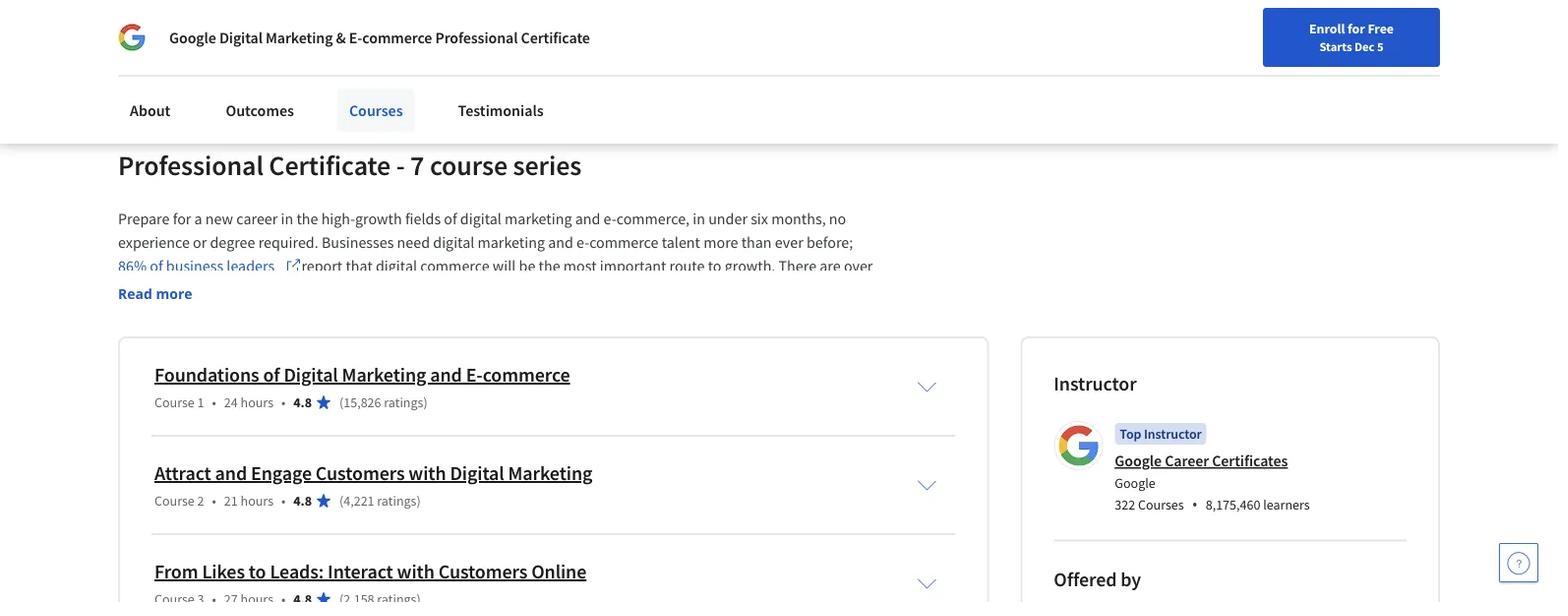 Task type: locate. For each thing, give the bounding box(es) containing it.
1 horizontal spatial )
[[424, 394, 428, 412]]

digital down 'fields'
[[433, 233, 475, 252]]

• down the engage
[[281, 492, 286, 510]]

customers up the 4,221
[[316, 461, 405, 486]]

to right likes
[[249, 560, 266, 584]]

1 vertical spatial ratings
[[377, 492, 417, 510]]

0 horizontal spatial opens in a new tab image
[[286, 258, 302, 274]]

1 horizontal spatial instructor
[[1144, 426, 1202, 443]]

commerce,
[[617, 209, 690, 229]]

( down 'attract and engage customers with digital marketing' link
[[340, 492, 344, 510]]

by
[[1121, 567, 1142, 592]]

course left 1 at the left of the page
[[155, 394, 195, 412]]

coursera career certificate image
[[1069, 0, 1396, 105]]

( down foundations of digital marketing and e-commerce link
[[340, 394, 344, 412]]

• left 8,175,460
[[1192, 494, 1198, 515]]

0 vertical spatial more
[[704, 233, 739, 252]]

courses up -
[[349, 100, 403, 120]]

• right 24
[[281, 394, 286, 412]]

marketing up "will"
[[478, 233, 545, 252]]

for
[[1348, 20, 1366, 37], [173, 209, 191, 229]]

1 horizontal spatial for
[[1348, 20, 1366, 37]]

jobs
[[209, 280, 237, 300]]

marketing
[[505, 209, 572, 229], [478, 233, 545, 252], [300, 280, 367, 300]]

1 horizontal spatial digital
[[284, 363, 338, 388]]

4.8 down the engage
[[294, 492, 312, 510]]

series
[[513, 149, 582, 183]]

digital
[[219, 28, 263, 47], [284, 363, 338, 388], [450, 461, 504, 486]]

hours for and
[[241, 492, 274, 510]]

commerce
[[362, 28, 432, 47], [590, 233, 659, 252], [420, 256, 490, 276], [412, 280, 481, 300], [483, 363, 570, 388]]

ratings down attract and engage customers with digital marketing
[[377, 492, 417, 510]]

1 horizontal spatial a
[[516, 280, 524, 300]]

professional up testimonials link
[[435, 28, 518, 47]]

0 vertical spatial )
[[424, 394, 428, 412]]

are
[[820, 256, 841, 276]]

1 vertical spatial to
[[249, 560, 266, 584]]

e- down need
[[399, 280, 412, 300]]

0 vertical spatial google
[[169, 28, 216, 47]]

no
[[829, 209, 847, 229]]

commerce inside prepare for a new career in the high-growth fields of digital marketing and e-commerce, in under six months, no experience or degree required. businesses need digital marketing and e-commerce talent more than ever before;
[[590, 233, 659, 252]]

2 horizontal spatial digital
[[450, 461, 504, 486]]

marketing up be
[[505, 209, 572, 229]]

enroll
[[1310, 20, 1346, 37]]

1
[[197, 394, 204, 412]]

2 horizontal spatial e-
[[604, 209, 617, 229]]

marketing down report
[[300, 280, 367, 300]]

4.8 left 15,826 on the left
[[294, 394, 312, 412]]

1 horizontal spatial certificate
[[521, 28, 590, 47]]

2 vertical spatial marketing
[[300, 280, 367, 300]]

digital down "leaders"
[[255, 280, 297, 300]]

the inside report that digital commerce will be the most important route to growth. there are over 213,000 open jobs in digital marketing and e-commerce with a median entry-level salary of $59,000.¹
[[539, 256, 561, 276]]

4.8 for digital
[[294, 394, 312, 412]]

1 hours from the top
[[241, 394, 274, 412]]

1 horizontal spatial opens in a new tab image
[[417, 494, 433, 510]]

0 vertical spatial 4.8
[[294, 394, 312, 412]]

1 vertical spatial 4.8
[[294, 492, 312, 510]]

2 4.8 from the top
[[294, 492, 312, 510]]

marketing inside report that digital commerce will be the most important route to growth. there are over 213,000 open jobs in digital marketing and e-commerce with a median entry-level salary of $59,000.¹
[[300, 280, 367, 300]]

0 horizontal spatial instructor
[[1054, 372, 1137, 397]]

read more
[[118, 285, 192, 304]]

5
[[1378, 38, 1384, 54]]

0 horizontal spatial customers
[[316, 461, 405, 486]]

1 vertical spatial marketing
[[342, 363, 426, 388]]

certificate
[[521, 28, 590, 47], [269, 149, 391, 183]]

1 vertical spatial a
[[516, 280, 524, 300]]

on
[[205, 26, 222, 46]]

0 vertical spatial marketing
[[266, 28, 333, 47]]

0 horizontal spatial professional
[[118, 149, 264, 183]]

coursera image
[[24, 16, 149, 47]]

digital
[[460, 209, 502, 229], [433, 233, 475, 252], [376, 256, 417, 276], [255, 280, 297, 300]]

2 vertical spatial digital
[[450, 461, 504, 486]]

online
[[532, 560, 587, 584]]

google left social
[[169, 28, 216, 47]]

1 vertical spatial instructor
[[1144, 426, 1202, 443]]

0 vertical spatial customers
[[316, 461, 405, 486]]

0 horizontal spatial courses
[[349, 100, 403, 120]]

0 horizontal spatial )
[[417, 492, 421, 510]]

0 vertical spatial digital
[[219, 28, 263, 47]]

0 vertical spatial for
[[1348, 20, 1366, 37]]

• right 1 at the left of the page
[[212, 394, 216, 412]]

0 vertical spatial with
[[484, 280, 513, 300]]

google up 322
[[1115, 474, 1156, 492]]

share it on social media and in your performance review
[[152, 26, 520, 46]]

1 horizontal spatial courses
[[1139, 496, 1185, 514]]

1 vertical spatial for
[[173, 209, 191, 229]]

median
[[528, 280, 578, 300]]

certificate right review
[[521, 28, 590, 47]]

instructor up career in the right bottom of the page
[[1144, 426, 1202, 443]]

(
[[340, 394, 344, 412], [340, 492, 344, 510]]

1 horizontal spatial customers
[[439, 560, 528, 584]]

top instructor google career certificates google 322 courses • 8,175,460 learners
[[1115, 426, 1311, 515]]

2 ( from the top
[[340, 492, 344, 510]]

0 horizontal spatial e-
[[399, 280, 412, 300]]

e- up most
[[577, 233, 590, 252]]

courses right 322
[[1139, 496, 1185, 514]]

1 horizontal spatial e-
[[577, 233, 590, 252]]

in left under
[[693, 209, 706, 229]]

opens in a new tab image
[[286, 258, 302, 274], [417, 494, 433, 510]]

0 vertical spatial ratings
[[384, 394, 424, 412]]

1 horizontal spatial more
[[704, 233, 739, 252]]

1 vertical spatial courses
[[1139, 496, 1185, 514]]

213,000
[[118, 280, 169, 300]]

with down "will"
[[484, 280, 513, 300]]

0 vertical spatial hours
[[241, 394, 274, 412]]

courses
[[349, 100, 403, 120], [1139, 496, 1185, 514]]

0 vertical spatial opens in a new tab image
[[286, 258, 302, 274]]

instructor up top
[[1054, 372, 1137, 397]]

hours right 24
[[241, 394, 274, 412]]

1 course from the top
[[155, 394, 195, 412]]

0 horizontal spatial certificate
[[269, 149, 391, 183]]

google down top
[[1115, 452, 1162, 471]]

opens in a new tab image inside the 86% of business leaders link
[[286, 258, 302, 274]]

1 horizontal spatial marketing
[[342, 363, 426, 388]]

) for with
[[417, 492, 421, 510]]

e- up important
[[604, 209, 617, 229]]

dec
[[1355, 38, 1375, 54]]

menu item
[[1146, 20, 1272, 84]]

322
[[1115, 496, 1136, 514]]

learners
[[1264, 496, 1311, 514]]

21
[[224, 492, 238, 510]]

0 vertical spatial to
[[708, 256, 722, 276]]

opens in a new tab image down attract and engage customers with digital marketing
[[417, 494, 433, 510]]

in up required.
[[281, 209, 293, 229]]

2 vertical spatial e-
[[399, 280, 412, 300]]

) right 15,826 on the left
[[424, 394, 428, 412]]

foundations
[[155, 363, 259, 388]]

with inside report that digital commerce will be the most important route to growth. there are over 213,000 open jobs in digital marketing and e-commerce with a median entry-level salary of $59,000.¹
[[484, 280, 513, 300]]

1 4.8 from the top
[[294, 394, 312, 412]]

opens in a new tab image
[[463, 557, 479, 573]]

1 vertical spatial the
[[539, 256, 561, 276]]

professional certificate - 7 course series
[[118, 149, 582, 183]]

) down attract and engage customers with digital marketing
[[417, 492, 421, 510]]

2 hours from the top
[[241, 492, 274, 510]]

e-
[[604, 209, 617, 229], [577, 233, 590, 252], [399, 280, 412, 300]]

for up dec
[[1348, 20, 1366, 37]]

0 horizontal spatial e-
[[349, 28, 362, 47]]

ratings right 15,826 on the left
[[384, 394, 424, 412]]

share
[[152, 26, 190, 46]]

2 course from the top
[[155, 492, 195, 510]]

2 vertical spatial marketing
[[508, 461, 593, 486]]

there
[[779, 256, 817, 276]]

more
[[704, 233, 739, 252], [156, 285, 192, 304]]

-
[[396, 149, 405, 183]]

of right 'fields'
[[444, 209, 457, 229]]

ratings
[[384, 394, 424, 412], [377, 492, 417, 510]]

1 vertical spatial hours
[[241, 492, 274, 510]]

1 vertical spatial more
[[156, 285, 192, 304]]

0 horizontal spatial more
[[156, 285, 192, 304]]

1 ( from the top
[[340, 394, 344, 412]]

( for customers
[[340, 492, 344, 510]]

the inside prepare for a new career in the high-growth fields of digital marketing and e-commerce, in under six months, no experience or degree required. businesses need digital marketing and e-commerce talent more than ever before;
[[297, 209, 318, 229]]

1 vertical spatial e-
[[466, 363, 483, 388]]

the right be
[[539, 256, 561, 276]]

0 horizontal spatial to
[[249, 560, 266, 584]]

certificate up high-
[[269, 149, 391, 183]]

it
[[193, 26, 202, 46]]

digital down need
[[376, 256, 417, 276]]

open
[[172, 280, 206, 300]]

0 vertical spatial the
[[297, 209, 318, 229]]

fields
[[405, 209, 441, 229]]

1 vertical spatial professional
[[118, 149, 264, 183]]

for inside enroll for free starts dec 5
[[1348, 20, 1366, 37]]

1 vertical spatial )
[[417, 492, 421, 510]]

marketing
[[266, 28, 333, 47], [342, 363, 426, 388], [508, 461, 593, 486]]

for up experience
[[173, 209, 191, 229]]

0 vertical spatial (
[[340, 394, 344, 412]]

0 vertical spatial course
[[155, 394, 195, 412]]

1 horizontal spatial to
[[708, 256, 722, 276]]

4.8
[[294, 394, 312, 412], [294, 492, 312, 510]]

instructor
[[1054, 372, 1137, 397], [1144, 426, 1202, 443]]

of down experience
[[150, 256, 163, 276]]

outcomes
[[226, 100, 294, 120]]

new
[[206, 209, 233, 229]]

with right 'interact'
[[397, 560, 435, 584]]

a down be
[[516, 280, 524, 300]]

important
[[600, 256, 667, 276]]

experience
[[118, 233, 190, 252]]

0 horizontal spatial the
[[297, 209, 318, 229]]

prepare for a new career in the high-growth fields of digital marketing and e-commerce, in under six months, no experience or degree required. businesses need digital marketing and e-commerce talent more than ever before;
[[118, 209, 857, 252]]

more down "business"
[[156, 285, 192, 304]]

opens in a new tab image down required.
[[286, 258, 302, 274]]

with up ( 4,221 ratings ) in the bottom of the page
[[409, 461, 446, 486]]

from
[[155, 560, 198, 584]]

customers left online
[[439, 560, 528, 584]]

show notifications image
[[1293, 25, 1317, 48]]

in left 'your'
[[340, 26, 352, 46]]

2 vertical spatial with
[[397, 560, 435, 584]]

a left new
[[194, 209, 202, 229]]

0 vertical spatial courses
[[349, 100, 403, 120]]

the up required.
[[297, 209, 318, 229]]

2 horizontal spatial marketing
[[508, 461, 593, 486]]

1 vertical spatial google
[[1115, 452, 1162, 471]]

hours right the 21
[[241, 492, 274, 510]]

in right jobs
[[240, 280, 252, 300]]

more down under
[[704, 233, 739, 252]]

a inside report that digital commerce will be the most important route to growth. there are over 213,000 open jobs in digital marketing and e-commerce with a median entry-level salary of $59,000.¹
[[516, 280, 524, 300]]

for inside prepare for a new career in the high-growth fields of digital marketing and e-commerce, in under six months, no experience or degree required. businesses need digital marketing and e-commerce talent more than ever before;
[[173, 209, 191, 229]]

of
[[444, 209, 457, 229], [150, 256, 163, 276], [698, 280, 711, 300], [263, 363, 280, 388]]

1 vertical spatial (
[[340, 492, 344, 510]]

degree
[[210, 233, 255, 252]]

0 horizontal spatial a
[[194, 209, 202, 229]]

1 horizontal spatial the
[[539, 256, 561, 276]]

leads:
[[270, 560, 324, 584]]

to right route
[[708, 256, 722, 276]]

with
[[484, 280, 513, 300], [409, 461, 446, 486], [397, 560, 435, 584]]

in inside report that digital commerce will be the most important route to growth. there are over 213,000 open jobs in digital marketing and e-commerce with a median entry-level salary of $59,000.¹
[[240, 280, 252, 300]]

None search field
[[280, 12, 753, 52]]

digital up "will"
[[460, 209, 502, 229]]

1 horizontal spatial professional
[[435, 28, 518, 47]]

course left "2"
[[155, 492, 195, 510]]

professional up new
[[118, 149, 264, 183]]

to
[[708, 256, 722, 276], [249, 560, 266, 584]]

of down route
[[698, 280, 711, 300]]

attract and engage customers with digital marketing
[[155, 461, 593, 486]]

1 vertical spatial course
[[155, 492, 195, 510]]

1 vertical spatial customers
[[439, 560, 528, 584]]

likes
[[202, 560, 245, 584]]

0 vertical spatial a
[[194, 209, 202, 229]]

0 horizontal spatial for
[[173, 209, 191, 229]]



Task type: vqa. For each thing, say whether or not it's contained in the screenshot.
'HEC Paris' icon at left
no



Task type: describe. For each thing, give the bounding box(es) containing it.
1 horizontal spatial e-
[[466, 363, 483, 388]]

than
[[742, 233, 772, 252]]

review
[[476, 26, 520, 46]]

businesses
[[322, 233, 394, 252]]

over
[[844, 256, 873, 276]]

report that digital commerce will be the most important route to growth. there are over 213,000 open jobs in digital marketing and e-commerce with a median entry-level salary of $59,000.¹
[[118, 256, 876, 300]]

performance
[[388, 26, 473, 46]]

4.8 for engage
[[294, 492, 312, 510]]

help center image
[[1508, 551, 1531, 575]]

google digital marketing & e-commerce professional certificate
[[169, 28, 590, 47]]

need
[[397, 233, 430, 252]]

from likes to leads: interact with customers online
[[155, 560, 587, 584]]

foundations of digital marketing and e-commerce link
[[155, 363, 570, 388]]

hours for of
[[241, 394, 274, 412]]

business
[[166, 256, 224, 276]]

7
[[410, 149, 425, 183]]

86% of business leaders
[[118, 256, 278, 276]]

ever
[[775, 233, 804, 252]]

2
[[197, 492, 204, 510]]

course for attract and engage customers with digital marketing
[[155, 492, 195, 510]]

salary
[[655, 280, 694, 300]]

about link
[[118, 89, 182, 132]]

under
[[709, 209, 748, 229]]

4,221
[[344, 492, 375, 510]]

read
[[118, 285, 152, 304]]

talent
[[662, 233, 701, 252]]

0 vertical spatial certificate
[[521, 28, 590, 47]]

offered by
[[1054, 567, 1142, 592]]

1 vertical spatial certificate
[[269, 149, 391, 183]]

of inside the 86% of business leaders link
[[150, 256, 163, 276]]

certificates
[[1213, 452, 1288, 471]]

) for and
[[424, 394, 428, 412]]

level
[[621, 280, 652, 300]]

offered
[[1054, 567, 1117, 592]]

0 horizontal spatial digital
[[219, 28, 263, 47]]

interact
[[328, 560, 393, 584]]

or
[[193, 233, 207, 252]]

0 horizontal spatial marketing
[[266, 28, 333, 47]]

most
[[564, 256, 597, 276]]

will
[[493, 256, 516, 276]]

outcomes link
[[214, 89, 306, 132]]

google career certificates link
[[1115, 452, 1288, 471]]

course for foundations of digital marketing and e-commerce
[[155, 394, 195, 412]]

ratings for customers
[[377, 492, 417, 510]]

social
[[225, 26, 264, 46]]

1 vertical spatial e-
[[577, 233, 590, 252]]

high-
[[321, 209, 355, 229]]

more inside read more "button"
[[156, 285, 192, 304]]

1 vertical spatial digital
[[284, 363, 338, 388]]

engage
[[251, 461, 312, 486]]

foundations of digital marketing and e-commerce
[[155, 363, 570, 388]]

top
[[1120, 426, 1142, 443]]

attract and engage customers with digital marketing link
[[155, 461, 593, 486]]

be
[[519, 256, 536, 276]]

( 15,826 ratings )
[[340, 394, 428, 412]]

free
[[1368, 20, 1394, 37]]

your
[[355, 26, 385, 46]]

1 vertical spatial opens in a new tab image
[[417, 494, 433, 510]]

leaders
[[227, 256, 275, 276]]

career
[[236, 209, 278, 229]]

1 vertical spatial marketing
[[478, 233, 545, 252]]

$59,000.¹
[[714, 280, 774, 300]]

read more button
[[118, 284, 192, 305]]

route
[[670, 256, 705, 276]]

0 vertical spatial e-
[[604, 209, 617, 229]]

course 1 • 24 hours •
[[155, 394, 286, 412]]

about
[[130, 100, 171, 120]]

that
[[346, 256, 373, 276]]

report
[[302, 256, 343, 276]]

enroll for free starts dec 5
[[1310, 20, 1394, 54]]

starts
[[1320, 38, 1353, 54]]

the for most
[[539, 256, 561, 276]]

and inside report that digital commerce will be the most important route to growth. there are over 213,000 open jobs in digital marketing and e-commerce with a median entry-level salary of $59,000.¹
[[370, 280, 396, 300]]

career
[[1165, 452, 1210, 471]]

testimonials link
[[446, 89, 556, 132]]

• inside top instructor google career certificates google 322 courses • 8,175,460 learners
[[1192, 494, 1198, 515]]

course 2 • 21 hours •
[[155, 492, 286, 510]]

for for prepare
[[173, 209, 191, 229]]

courses link
[[337, 89, 415, 132]]

( for marketing
[[340, 394, 344, 412]]

0 vertical spatial e-
[[349, 28, 362, 47]]

six
[[751, 209, 769, 229]]

0 vertical spatial professional
[[435, 28, 518, 47]]

0 vertical spatial marketing
[[505, 209, 572, 229]]

86%
[[118, 256, 147, 276]]

( 4,221 ratings )
[[340, 492, 421, 510]]

e- inside report that digital commerce will be the most important route to growth. there are over 213,000 open jobs in digital marketing and e-commerce with a median entry-level salary of $59,000.¹
[[399, 280, 412, 300]]

1 vertical spatial with
[[409, 461, 446, 486]]

to inside report that digital commerce will be the most important route to growth. there are over 213,000 open jobs in digital marketing and e-commerce with a median entry-level salary of $59,000.¹
[[708, 256, 722, 276]]

google career certificates image
[[1057, 425, 1101, 468]]

growth.
[[725, 256, 776, 276]]

google image
[[118, 24, 146, 51]]

instructor inside top instructor google career certificates google 322 courses • 8,175,460 learners
[[1144, 426, 1202, 443]]

media
[[267, 26, 308, 46]]

of inside report that digital commerce will be the most important route to growth. there are over 213,000 open jobs in digital marketing and e-commerce with a median entry-level salary of $59,000.¹
[[698, 280, 711, 300]]

courses inside top instructor google career certificates google 322 courses • 8,175,460 learners
[[1139, 496, 1185, 514]]

the for high-
[[297, 209, 318, 229]]

2 vertical spatial google
[[1115, 474, 1156, 492]]

attract
[[155, 461, 211, 486]]

before;
[[807, 233, 853, 252]]

86% of business leaders link
[[118, 254, 302, 278]]

from likes to leads: interact with customers online link
[[155, 560, 587, 584]]

of up course 1 • 24 hours •
[[263, 363, 280, 388]]

of inside prepare for a new career in the high-growth fields of digital marketing and e-commerce, in under six months, no experience or degree required. businesses need digital marketing and e-commerce talent more than ever before;
[[444, 209, 457, 229]]

prepare
[[118, 209, 170, 229]]

ratings for marketing
[[384, 394, 424, 412]]

a inside prepare for a new career in the high-growth fields of digital marketing and e-commerce, in under six months, no experience or degree required. businesses need digital marketing and e-commerce talent more than ever before;
[[194, 209, 202, 229]]

testimonials
[[458, 100, 544, 120]]

0 vertical spatial instructor
[[1054, 372, 1137, 397]]

15,826
[[344, 394, 381, 412]]

months,
[[772, 209, 826, 229]]

course
[[430, 149, 508, 183]]

&
[[336, 28, 346, 47]]

more inside prepare for a new career in the high-growth fields of digital marketing and e-commerce, in under six months, no experience or degree required. businesses need digital marketing and e-commerce talent more than ever before;
[[704, 233, 739, 252]]

• right "2"
[[212, 492, 216, 510]]

growth
[[355, 209, 402, 229]]

for for enroll
[[1348, 20, 1366, 37]]



